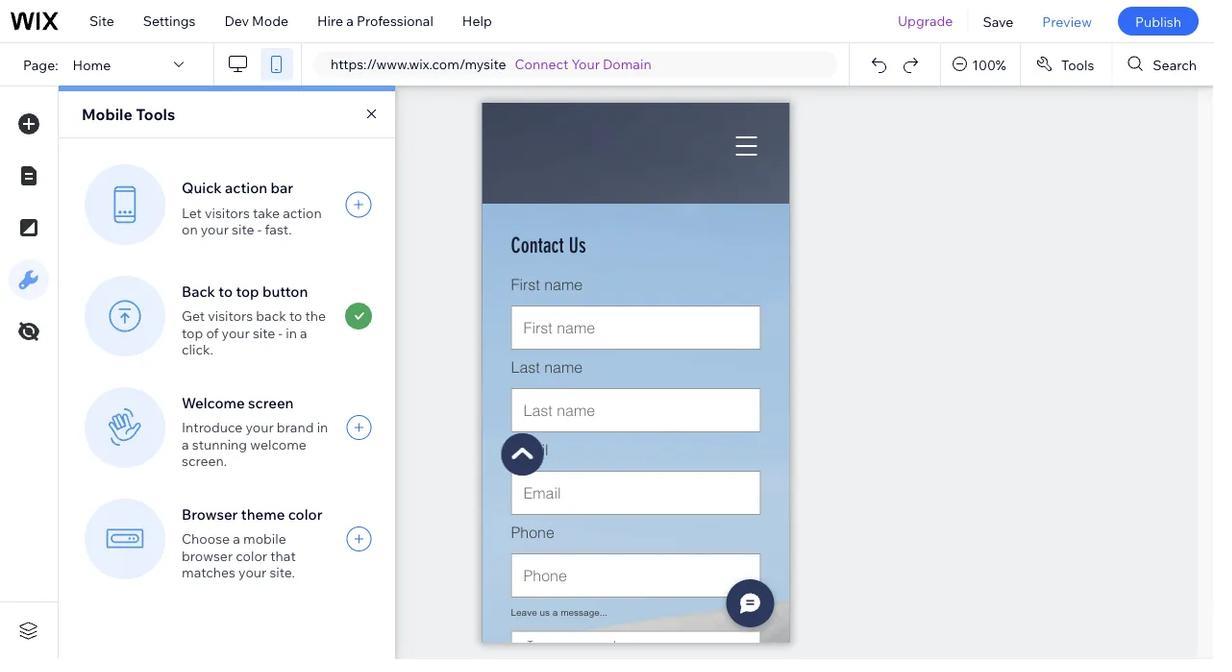 Task type: locate. For each thing, give the bounding box(es) containing it.
mobile
[[243, 531, 286, 547]]

top up the back
[[236, 282, 259, 300]]

1 vertical spatial in
[[317, 419, 328, 436]]

your inside welcome screen introduce your brand in a stunning welcome screen.
[[246, 419, 274, 436]]

your right 'on'
[[201, 221, 229, 238]]

a inside welcome screen introduce your brand in a stunning welcome screen.
[[182, 436, 189, 453]]

1 vertical spatial to
[[289, 308, 302, 324]]

site
[[232, 221, 254, 238], [253, 324, 275, 341]]

introduce
[[182, 419, 243, 436]]

to right back at top left
[[219, 282, 233, 300]]

the
[[305, 308, 326, 324]]

preview
[[1043, 13, 1092, 30]]

0 horizontal spatial top
[[182, 324, 203, 341]]

1 horizontal spatial tools
[[1062, 56, 1095, 73]]

a right the back
[[300, 324, 307, 341]]

- left fast.
[[257, 221, 262, 238]]

action up take
[[225, 179, 268, 197]]

in
[[286, 324, 297, 341], [317, 419, 328, 436]]

tools down preview
[[1062, 56, 1095, 73]]

welcome screen introduce your brand in a stunning welcome screen.
[[182, 394, 328, 470]]

1 horizontal spatial top
[[236, 282, 259, 300]]

of
[[206, 324, 219, 341]]

1 horizontal spatial in
[[317, 419, 328, 436]]

0 horizontal spatial action
[[225, 179, 268, 197]]

hire a professional
[[317, 13, 434, 29]]

that
[[270, 547, 296, 564]]

a left 'mobile'
[[233, 531, 240, 547]]

browser theme color choose a mobile browser color that matches your site.
[[182, 505, 323, 581]]

- left the
[[278, 324, 283, 341]]

on
[[182, 221, 198, 238]]

0 vertical spatial to
[[219, 282, 233, 300]]

0 vertical spatial color
[[288, 505, 323, 523]]

visitors
[[205, 204, 250, 221], [208, 308, 253, 324]]

-
[[257, 221, 262, 238], [278, 324, 283, 341]]

color
[[288, 505, 323, 523], [236, 547, 267, 564]]

brand
[[277, 419, 314, 436]]

0 vertical spatial -
[[257, 221, 262, 238]]

top left of
[[182, 324, 203, 341]]

site left fast.
[[232, 221, 254, 238]]

0 horizontal spatial color
[[236, 547, 267, 564]]

1 horizontal spatial -
[[278, 324, 283, 341]]

1 vertical spatial visitors
[[208, 308, 253, 324]]

color left that
[[236, 547, 267, 564]]

0 vertical spatial action
[[225, 179, 268, 197]]

save button
[[969, 0, 1028, 42]]

to left the
[[289, 308, 302, 324]]

1 vertical spatial tools
[[136, 105, 175, 124]]

0 vertical spatial tools
[[1062, 56, 1095, 73]]

browser
[[182, 547, 233, 564]]

your down screen
[[246, 419, 274, 436]]

back to top button get visitors back to the top of your site - in a click.
[[182, 282, 326, 358]]

search
[[1153, 56, 1197, 73]]

in left the
[[286, 324, 297, 341]]

0 vertical spatial in
[[286, 324, 297, 341]]

1 vertical spatial site
[[253, 324, 275, 341]]

0 horizontal spatial tools
[[136, 105, 175, 124]]

your inside back to top button get visitors back to the top of your site - in a click.
[[222, 324, 250, 341]]

tools
[[1062, 56, 1095, 73], [136, 105, 175, 124]]

your left site.
[[239, 564, 267, 581]]

a
[[346, 13, 354, 29], [300, 324, 307, 341], [182, 436, 189, 453], [233, 531, 240, 547]]

visitors inside quick action bar let visitors take action on your site - fast.
[[205, 204, 250, 221]]

top
[[236, 282, 259, 300], [182, 324, 203, 341]]

0 vertical spatial visitors
[[205, 204, 250, 221]]

get
[[182, 308, 205, 324]]

site.
[[270, 564, 295, 581]]

site
[[89, 13, 114, 29]]

1 horizontal spatial to
[[289, 308, 302, 324]]

action down bar on the top left
[[283, 204, 322, 221]]

back
[[182, 282, 215, 300]]

0 horizontal spatial -
[[257, 221, 262, 238]]

1 vertical spatial -
[[278, 324, 283, 341]]

settings
[[143, 13, 196, 29]]

your right of
[[222, 324, 250, 341]]

1 horizontal spatial action
[[283, 204, 322, 221]]

action
[[225, 179, 268, 197], [283, 204, 322, 221]]

color right theme in the bottom left of the page
[[288, 505, 323, 523]]

0 vertical spatial site
[[232, 221, 254, 238]]

dev
[[224, 13, 249, 29]]

100% button
[[942, 43, 1020, 86]]

matches
[[182, 564, 236, 581]]

in right brand
[[317, 419, 328, 436]]

help
[[462, 13, 492, 29]]

visitors right get
[[208, 308, 253, 324]]

button
[[263, 282, 308, 300]]

let
[[182, 204, 202, 221]]

visitors down quick
[[205, 204, 250, 221]]

tools right mobile
[[136, 105, 175, 124]]

dev mode
[[224, 13, 289, 29]]

save
[[983, 13, 1014, 30]]

site down button
[[253, 324, 275, 341]]

connect
[[515, 56, 569, 73]]

to
[[219, 282, 233, 300], [289, 308, 302, 324]]

professional
[[357, 13, 434, 29]]

your
[[201, 221, 229, 238], [222, 324, 250, 341], [246, 419, 274, 436], [239, 564, 267, 581]]

quick action bar let visitors take action on your site - fast.
[[182, 179, 322, 238]]

quick
[[182, 179, 222, 197]]

browser
[[182, 505, 238, 523]]

a left stunning
[[182, 436, 189, 453]]

0 horizontal spatial in
[[286, 324, 297, 341]]



Task type: describe. For each thing, give the bounding box(es) containing it.
in inside welcome screen introduce your brand in a stunning welcome screen.
[[317, 419, 328, 436]]

upgrade
[[898, 13, 953, 29]]

welcome
[[250, 436, 307, 453]]

your inside browser theme color choose a mobile browser color that matches your site.
[[239, 564, 267, 581]]

choose
[[182, 531, 230, 547]]

https://www.wix.com/mysite connect your domain
[[331, 56, 652, 73]]

screen
[[248, 394, 294, 412]]

hire
[[317, 13, 343, 29]]

home
[[73, 56, 111, 73]]

your inside quick action bar let visitors take action on your site - fast.
[[201, 221, 229, 238]]

1 vertical spatial color
[[236, 547, 267, 564]]

0 horizontal spatial to
[[219, 282, 233, 300]]

a inside browser theme color choose a mobile browser color that matches your site.
[[233, 531, 240, 547]]

stunning
[[192, 436, 247, 453]]

site inside quick action bar let visitors take action on your site - fast.
[[232, 221, 254, 238]]

search button
[[1113, 43, 1215, 86]]

100%
[[973, 56, 1007, 73]]

https://www.wix.com/mysite
[[331, 56, 506, 73]]

your
[[572, 56, 600, 73]]

mobile
[[82, 105, 133, 124]]

bar
[[271, 179, 293, 197]]

in inside back to top button get visitors back to the top of your site - in a click.
[[286, 324, 297, 341]]

back
[[256, 308, 286, 324]]

- inside quick action bar let visitors take action on your site - fast.
[[257, 221, 262, 238]]

a inside back to top button get visitors back to the top of your site - in a click.
[[300, 324, 307, 341]]

1 horizontal spatial color
[[288, 505, 323, 523]]

fast.
[[265, 221, 292, 238]]

site inside back to top button get visitors back to the top of your site - in a click.
[[253, 324, 275, 341]]

preview button
[[1028, 0, 1107, 42]]

mode
[[252, 13, 289, 29]]

a right hire
[[346, 13, 354, 29]]

visitors inside back to top button get visitors back to the top of your site - in a click.
[[208, 308, 253, 324]]

tools button
[[1021, 43, 1112, 86]]

click.
[[182, 341, 213, 358]]

- inside back to top button get visitors back to the top of your site - in a click.
[[278, 324, 283, 341]]

1 vertical spatial action
[[283, 204, 322, 221]]

theme
[[241, 505, 285, 523]]

0 vertical spatial top
[[236, 282, 259, 300]]

publish
[[1136, 13, 1182, 30]]

1 vertical spatial top
[[182, 324, 203, 341]]

tools inside tools button
[[1062, 56, 1095, 73]]

take
[[253, 204, 280, 221]]

domain
[[603, 56, 652, 73]]

welcome
[[182, 394, 245, 412]]

screen.
[[182, 453, 227, 470]]

mobile tools
[[82, 105, 175, 124]]

publish button
[[1118, 7, 1199, 36]]



Task type: vqa. For each thing, say whether or not it's contained in the screenshot.
the left -
yes



